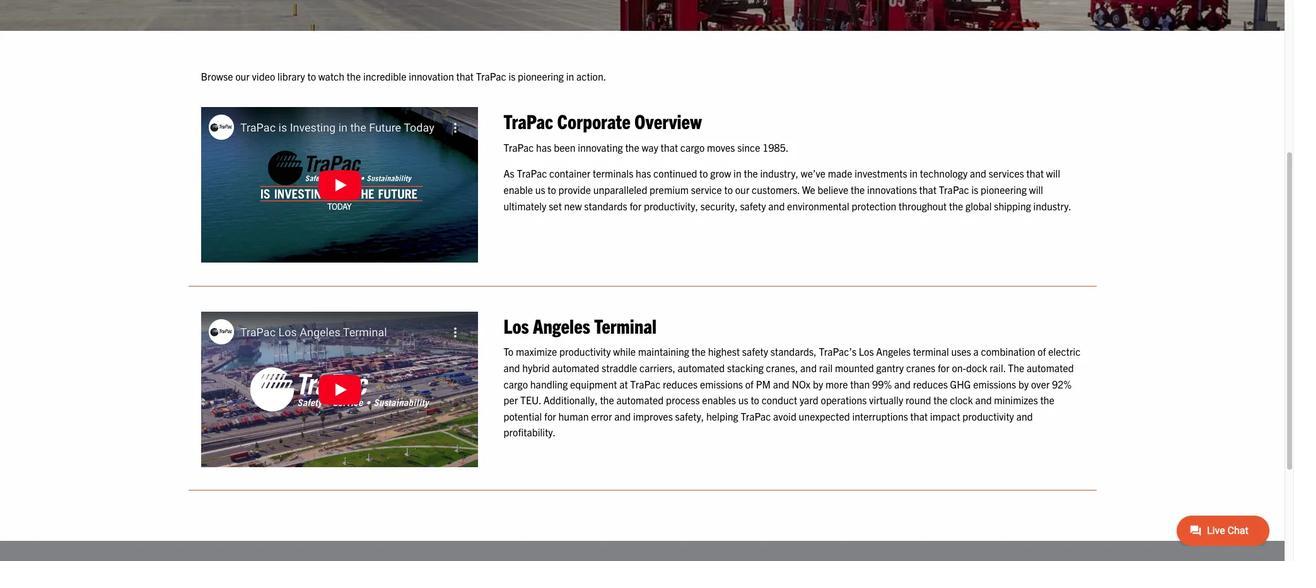 Task type: vqa. For each thing, say whether or not it's contained in the screenshot.
upon
no



Task type: describe. For each thing, give the bounding box(es) containing it.
mounted
[[835, 362, 874, 375]]

safety inside to maximize productivity while maintaining the highest safety standards, trapac's los angeles terminal uses a combination of electric and hybrid automated straddle carriers, automated stacking cranes, and rail mounted gantry cranes for on-dock rail. the automated cargo handling equipment at trapac reduces emissions of pm and nox by more than 99% and reduces ghg emissions by over 92% per teu. additionally, the automated process enables us to conduct yard operations virtually round the clock and minimizes the potential for human error and improves safety, helping trapac avoid unexpected interruptions that impact productivity and profitability.
[[742, 346, 768, 358]]

handling
[[530, 378, 568, 391]]

innovating
[[578, 141, 623, 154]]

service
[[691, 184, 722, 196]]

virtually
[[869, 394, 903, 407]]

container
[[549, 167, 591, 180]]

the left global
[[949, 200, 963, 212]]

safety,
[[675, 410, 704, 423]]

operations
[[821, 394, 867, 407]]

improves
[[633, 410, 673, 423]]

productivity,
[[644, 200, 698, 212]]

environmental
[[787, 200, 849, 212]]

than
[[850, 378, 870, 391]]

action.
[[577, 70, 606, 83]]

protection
[[852, 200, 896, 212]]

0 vertical spatial productivity
[[559, 346, 611, 358]]

gantry
[[876, 362, 904, 375]]

dock
[[966, 362, 987, 375]]

automated up equipment
[[552, 362, 599, 375]]

99%
[[872, 378, 892, 391]]

1 vertical spatial of
[[745, 378, 754, 391]]

los angeles terminal
[[504, 313, 657, 338]]

a
[[974, 346, 979, 358]]

as
[[504, 167, 515, 180]]

nox
[[792, 378, 811, 391]]

2 by from the left
[[1019, 378, 1029, 391]]

unexpected
[[799, 410, 850, 423]]

incredible
[[363, 70, 406, 83]]

92%
[[1052, 378, 1072, 391]]

0 horizontal spatial has
[[536, 141, 552, 154]]

conduct
[[762, 394, 797, 407]]

1 emissions from the left
[[700, 378, 743, 391]]

0 vertical spatial our
[[235, 70, 250, 83]]

1 horizontal spatial productivity
[[963, 410, 1014, 423]]

0 vertical spatial of
[[1038, 346, 1046, 358]]

to inside to maximize productivity while maintaining the highest safety standards, trapac's los angeles terminal uses a combination of electric and hybrid automated straddle carriers, automated stacking cranes, and rail mounted gantry cranes for on-dock rail. the automated cargo handling equipment at trapac reduces emissions of pm and nox by more than 99% and reduces ghg emissions by over 92% per teu. additionally, the automated process enables us to conduct yard operations virtually round the clock and minimizes the potential for human error and improves safety, helping trapac avoid unexpected interruptions that impact productivity and profitability.
[[751, 394, 759, 407]]

pioneering inside as trapac container terminals has continued to grow in the industry, we've made investments in technology and services that will enable us to provide unparalleled premium service to our customers. we believe the innovations that trapac is pioneering will ultimately set new standards for productivity, security, safety and environmental protection throughout the global shipping industry.
[[981, 184, 1027, 196]]

security,
[[701, 200, 738, 212]]

innovations
[[867, 184, 917, 196]]

0 horizontal spatial will
[[1029, 184, 1043, 196]]

standards,
[[771, 346, 817, 358]]

and down the customers.
[[768, 200, 785, 212]]

1 by from the left
[[813, 378, 823, 391]]

our inside as trapac container terminals has continued to grow in the industry, we've made investments in technology and services that will enable us to provide unparalleled premium service to our customers. we believe the innovations that trapac is pioneering will ultimately set new standards for productivity, security, safety and environmental protection throughout the global shipping industry.
[[735, 184, 750, 196]]

as trapac container terminals has continued to grow in the industry, we've made investments in technology and services that will enable us to provide unparalleled premium service to our customers. we believe the innovations that trapac is pioneering will ultimately set new standards for productivity, security, safety and environmental protection throughout the global shipping industry.
[[504, 167, 1072, 212]]

equipment
[[570, 378, 617, 391]]

carriers,
[[640, 362, 675, 375]]

rail
[[819, 362, 833, 375]]

the up impact
[[934, 394, 948, 407]]

and right error
[[614, 410, 631, 423]]

to
[[504, 346, 514, 358]]

been
[[554, 141, 576, 154]]

cranes,
[[766, 362, 798, 375]]

teu.
[[520, 394, 541, 407]]

cranes
[[906, 362, 936, 375]]

rail.
[[990, 362, 1006, 375]]

at
[[619, 378, 628, 391]]

we
[[802, 184, 815, 196]]

uses
[[951, 346, 971, 358]]

browse
[[201, 70, 233, 83]]

global
[[966, 200, 992, 212]]

electric
[[1048, 346, 1081, 358]]

ultimately
[[504, 200, 547, 212]]

clock
[[950, 394, 973, 407]]

to maximize productivity while maintaining the highest safety standards, trapac's los angeles terminal uses a combination of electric and hybrid automated straddle carriers, automated stacking cranes, and rail mounted gantry cranes for on-dock rail. the automated cargo handling equipment at trapac reduces emissions of pm and nox by more than 99% and reduces ghg emissions by over 92% per teu. additionally, the automated process enables us to conduct yard operations virtually round the clock and minimizes the potential for human error and improves safety, helping trapac avoid unexpected interruptions that impact productivity and profitability.
[[504, 346, 1081, 439]]

the left highest
[[692, 346, 706, 358]]

0 vertical spatial is
[[509, 70, 516, 83]]

provide
[[559, 184, 591, 196]]

services
[[989, 167, 1024, 180]]

cargo inside to maximize productivity while maintaining the highest safety standards, trapac's los angeles terminal uses a combination of electric and hybrid automated straddle carriers, automated stacking cranes, and rail mounted gantry cranes for on-dock rail. the automated cargo handling equipment at trapac reduces emissions of pm and nox by more than 99% and reduces ghg emissions by over 92% per teu. additionally, the automated process enables us to conduct yard operations virtually round the clock and minimizes the potential for human error and improves safety, helping trapac avoid unexpected interruptions that impact productivity and profitability.
[[504, 378, 528, 391]]

made
[[828, 167, 852, 180]]

shipping
[[994, 200, 1031, 212]]

the down over
[[1040, 394, 1055, 407]]

profitability.
[[504, 427, 556, 439]]

combination
[[981, 346, 1035, 358]]

us inside as trapac container terminals has continued to grow in the industry, we've made investments in technology and services that will enable us to provide unparalleled premium service to our customers. we believe the innovations that trapac is pioneering will ultimately set new standards for productivity, security, safety and environmental protection throughout the global shipping industry.
[[535, 184, 545, 196]]

human
[[558, 410, 589, 423]]

for inside as trapac container terminals has continued to grow in the industry, we've made investments in technology and services that will enable us to provide unparalleled premium service to our customers. we believe the innovations that trapac is pioneering will ultimately set new standards for productivity, security, safety and environmental protection throughout the global shipping industry.
[[630, 200, 642, 212]]

has inside as trapac container terminals has continued to grow in the industry, we've made investments in technology and services that will enable us to provide unparalleled premium service to our customers. we believe the innovations that trapac is pioneering will ultimately set new standards for productivity, security, safety and environmental protection throughout the global shipping industry.
[[636, 167, 651, 180]]

helping
[[706, 410, 738, 423]]

premium
[[650, 184, 689, 196]]

enables
[[702, 394, 736, 407]]

library
[[278, 70, 305, 83]]

and left services
[[970, 167, 987, 180]]

we've
[[801, 167, 826, 180]]

2 horizontal spatial in
[[910, 167, 918, 180]]

maintaining
[[638, 346, 689, 358]]

2 emissions from the left
[[973, 378, 1016, 391]]

1 horizontal spatial cargo
[[680, 141, 705, 154]]

and down the gantry
[[894, 378, 911, 391]]

automated up over
[[1027, 362, 1074, 375]]

overview
[[635, 109, 702, 133]]

1985.
[[763, 141, 789, 154]]

that right 'innovation'
[[456, 70, 474, 83]]

1 reduces from the left
[[663, 378, 698, 391]]

trapac has been innovating the way that cargo moves since 1985.
[[504, 141, 789, 154]]

interruptions
[[852, 410, 908, 423]]

the up protection at the top right of page
[[851, 184, 865, 196]]

safety inside as trapac container terminals has continued to grow in the industry, we've made investments in technology and services that will enable us to provide unparalleled premium service to our customers. we believe the innovations that trapac is pioneering will ultimately set new standards for productivity, security, safety and environmental protection throughout the global shipping industry.
[[740, 200, 766, 212]]

us inside to maximize productivity while maintaining the highest safety standards, trapac's los angeles terminal uses a combination of electric and hybrid automated straddle carriers, automated stacking cranes, and rail mounted gantry cranes for on-dock rail. the automated cargo handling equipment at trapac reduces emissions of pm and nox by more than 99% and reduces ghg emissions by over 92% per teu. additionally, the automated process enables us to conduct yard operations virtually round the clock and minimizes the potential for human error and improves safety, helping trapac avoid unexpected interruptions that impact productivity and profitability.
[[738, 394, 749, 407]]



Task type: locate. For each thing, give the bounding box(es) containing it.
2 vertical spatial for
[[544, 410, 556, 423]]

has
[[536, 141, 552, 154], [636, 167, 651, 180]]

1 horizontal spatial los
[[859, 346, 874, 358]]

video
[[252, 70, 275, 83]]

the left way at the top of the page
[[625, 141, 639, 154]]

1 vertical spatial will
[[1029, 184, 1043, 196]]

that right services
[[1027, 167, 1044, 180]]

yard
[[800, 394, 819, 407]]

innovation
[[409, 70, 454, 83]]

throughout
[[899, 200, 947, 212]]

set
[[549, 200, 562, 212]]

our left video
[[235, 70, 250, 83]]

1 horizontal spatial our
[[735, 184, 750, 196]]

0 horizontal spatial emissions
[[700, 378, 743, 391]]

enable
[[504, 184, 533, 196]]

of left electric
[[1038, 346, 1046, 358]]

1 vertical spatial us
[[738, 394, 749, 407]]

browse our video library to watch the incredible innovation that trapac is pioneering in action.
[[201, 70, 606, 83]]

pioneering down services
[[981, 184, 1027, 196]]

on-
[[952, 362, 966, 375]]

0 horizontal spatial us
[[535, 184, 545, 196]]

since
[[737, 141, 760, 154]]

1 vertical spatial our
[[735, 184, 750, 196]]

customers.
[[752, 184, 800, 196]]

1 horizontal spatial will
[[1046, 167, 1060, 180]]

by left over
[[1019, 378, 1029, 391]]

for left on-
[[938, 362, 950, 375]]

of
[[1038, 346, 1046, 358], [745, 378, 754, 391]]

reduces
[[663, 378, 698, 391], [913, 378, 948, 391]]

1 horizontal spatial of
[[1038, 346, 1046, 358]]

by right nox
[[813, 378, 823, 391]]

0 horizontal spatial for
[[544, 410, 556, 423]]

for down unparalleled
[[630, 200, 642, 212]]

for
[[630, 200, 642, 212], [938, 362, 950, 375], [544, 410, 556, 423]]

round
[[906, 394, 931, 407]]

minimizes
[[994, 394, 1038, 407]]

has left been
[[536, 141, 552, 154]]

standards
[[584, 200, 627, 212]]

unparalleled
[[593, 184, 647, 196]]

and right "clock"
[[975, 394, 992, 407]]

1 horizontal spatial is
[[972, 184, 979, 196]]

to up service
[[700, 167, 708, 180]]

los
[[504, 313, 529, 338], [859, 346, 874, 358]]

potential
[[504, 410, 542, 423]]

0 horizontal spatial of
[[745, 378, 754, 391]]

productivity down "clock"
[[963, 410, 1014, 423]]

per
[[504, 394, 518, 407]]

1 horizontal spatial has
[[636, 167, 651, 180]]

0 vertical spatial us
[[535, 184, 545, 196]]

1 horizontal spatial angeles
[[876, 346, 911, 358]]

additionally,
[[544, 394, 598, 407]]

1 vertical spatial is
[[972, 184, 979, 196]]

2 reduces from the left
[[913, 378, 948, 391]]

0 vertical spatial angeles
[[533, 313, 590, 338]]

continued
[[653, 167, 697, 180]]

safety
[[740, 200, 766, 212], [742, 346, 768, 358]]

and left rail
[[800, 362, 817, 375]]

0 horizontal spatial is
[[509, 70, 516, 83]]

cargo up per
[[504, 378, 528, 391]]

in right grow
[[734, 167, 742, 180]]

ghg
[[950, 378, 971, 391]]

process
[[666, 394, 700, 407]]

has down trapac has been innovating the way that cargo moves since 1985.
[[636, 167, 651, 180]]

in
[[566, 70, 574, 83], [734, 167, 742, 180], [910, 167, 918, 180]]

0 vertical spatial will
[[1046, 167, 1060, 180]]

reduces down cranes
[[913, 378, 948, 391]]

0 horizontal spatial our
[[235, 70, 250, 83]]

0 horizontal spatial cargo
[[504, 378, 528, 391]]

us right enable
[[535, 184, 545, 196]]

1 horizontal spatial us
[[738, 394, 749, 407]]

1 horizontal spatial reduces
[[913, 378, 948, 391]]

productivity down los angeles terminal
[[559, 346, 611, 358]]

pioneering
[[518, 70, 564, 83], [981, 184, 1027, 196]]

that down round at the right bottom of the page
[[910, 410, 928, 423]]

1 vertical spatial angeles
[[876, 346, 911, 358]]

the down since
[[744, 167, 758, 180]]

moves
[[707, 141, 735, 154]]

the
[[1008, 362, 1025, 375]]

is
[[509, 70, 516, 83], [972, 184, 979, 196]]

terminal
[[913, 346, 949, 358]]

to down grow
[[724, 184, 733, 196]]

impact
[[930, 410, 960, 423]]

that right way at the top of the page
[[661, 141, 678, 154]]

believe
[[818, 184, 848, 196]]

is inside as trapac container terminals has continued to grow in the industry, we've made investments in technology and services that will enable us to provide unparalleled premium service to our customers. we believe the innovations that trapac is pioneering will ultimately set new standards for productivity, security, safety and environmental protection throughout the global shipping industry.
[[972, 184, 979, 196]]

our
[[235, 70, 250, 83], [735, 184, 750, 196]]

1 vertical spatial for
[[938, 362, 950, 375]]

emissions
[[700, 378, 743, 391], [973, 378, 1016, 391]]

trapac
[[476, 70, 506, 83], [504, 109, 553, 133], [504, 141, 534, 154], [517, 167, 547, 180], [939, 184, 969, 196], [630, 378, 661, 391], [741, 410, 771, 423]]

0 vertical spatial safety
[[740, 200, 766, 212]]

0 horizontal spatial by
[[813, 378, 823, 391]]

1 horizontal spatial pioneering
[[981, 184, 1027, 196]]

pm
[[756, 378, 771, 391]]

stacking
[[727, 362, 764, 375]]

main content containing trapac corporate overview
[[188, 69, 1097, 504]]

and down to
[[504, 362, 520, 375]]

pioneering left action. at the top left of the page
[[518, 70, 564, 83]]

new
[[564, 200, 582, 212]]

los up to
[[504, 313, 529, 338]]

industry.
[[1033, 200, 1072, 212]]

safety down the customers.
[[740, 200, 766, 212]]

automated down highest
[[678, 362, 725, 375]]

productivity
[[559, 346, 611, 358], [963, 410, 1014, 423]]

to up 'set'
[[548, 184, 556, 196]]

0 vertical spatial los
[[504, 313, 529, 338]]

0 vertical spatial has
[[536, 141, 552, 154]]

1 horizontal spatial emissions
[[973, 378, 1016, 391]]

hybrid
[[522, 362, 550, 375]]

emissions down the rail.
[[973, 378, 1016, 391]]

of left pm
[[745, 378, 754, 391]]

automated
[[552, 362, 599, 375], [678, 362, 725, 375], [1027, 362, 1074, 375], [616, 394, 664, 407]]

0 horizontal spatial pioneering
[[518, 70, 564, 83]]

0 vertical spatial pioneering
[[518, 70, 564, 83]]

cargo left moves
[[680, 141, 705, 154]]

1 vertical spatial los
[[859, 346, 874, 358]]

automated up improves
[[616, 394, 664, 407]]

and down "minimizes"
[[1017, 410, 1033, 423]]

corporate
[[557, 109, 631, 133]]

to down pm
[[751, 394, 759, 407]]

in up innovations
[[910, 167, 918, 180]]

emissions up 'enables'
[[700, 378, 743, 391]]

for left human
[[544, 410, 556, 423]]

error
[[591, 410, 612, 423]]

trapac corporate overview
[[504, 109, 702, 133]]

1 vertical spatial productivity
[[963, 410, 1014, 423]]

footer
[[0, 542, 1285, 562]]

1 vertical spatial cargo
[[504, 378, 528, 391]]

0 horizontal spatial in
[[566, 70, 574, 83]]

in left action. at the top left of the page
[[566, 70, 574, 83]]

highest
[[708, 346, 740, 358]]

to left watch
[[307, 70, 316, 83]]

angeles up the gantry
[[876, 346, 911, 358]]

1 vertical spatial has
[[636, 167, 651, 180]]

2 horizontal spatial for
[[938, 362, 950, 375]]

1 vertical spatial pioneering
[[981, 184, 1027, 196]]

0 horizontal spatial angeles
[[533, 313, 590, 338]]

our up security,
[[735, 184, 750, 196]]

terminal
[[594, 313, 657, 338]]

angeles inside to maximize productivity while maintaining the highest safety standards, trapac's los angeles terminal uses a combination of electric and hybrid automated straddle carriers, automated stacking cranes, and rail mounted gantry cranes for on-dock rail. the automated cargo handling equipment at trapac reduces emissions of pm and nox by more than 99% and reduces ghg emissions by over 92% per teu. additionally, the automated process enables us to conduct yard operations virtually round the clock and minimizes the potential for human error and improves safety, helping trapac avoid unexpected interruptions that impact productivity and profitability.
[[876, 346, 911, 358]]

trapac's
[[819, 346, 857, 358]]

los inside to maximize productivity while maintaining the highest safety standards, trapac's los angeles terminal uses a combination of electric and hybrid automated straddle carriers, automated stacking cranes, and rail mounted gantry cranes for on-dock rail. the automated cargo handling equipment at trapac reduces emissions of pm and nox by more than 99% and reduces ghg emissions by over 92% per teu. additionally, the automated process enables us to conduct yard operations virtually round the clock and minimizes the potential for human error and improves safety, helping trapac avoid unexpected interruptions that impact productivity and profitability.
[[859, 346, 874, 358]]

1 horizontal spatial for
[[630, 200, 642, 212]]

0 vertical spatial cargo
[[680, 141, 705, 154]]

safety up stacking
[[742, 346, 768, 358]]

cargo
[[680, 141, 705, 154], [504, 378, 528, 391]]

that
[[456, 70, 474, 83], [661, 141, 678, 154], [1027, 167, 1044, 180], [919, 184, 937, 196], [910, 410, 928, 423]]

1 horizontal spatial by
[[1019, 378, 1029, 391]]

0 horizontal spatial productivity
[[559, 346, 611, 358]]

maximize
[[516, 346, 557, 358]]

more
[[826, 378, 848, 391]]

reduces up process
[[663, 378, 698, 391]]

the right watch
[[347, 70, 361, 83]]

watch
[[318, 70, 344, 83]]

terminals
[[593, 167, 633, 180]]

that inside to maximize productivity while maintaining the highest safety standards, trapac's los angeles terminal uses a combination of electric and hybrid automated straddle carriers, automated stacking cranes, and rail mounted gantry cranes for on-dock rail. the automated cargo handling equipment at trapac reduces emissions of pm and nox by more than 99% and reduces ghg emissions by over 92% per teu. additionally, the automated process enables us to conduct yard operations virtually round the clock and minimizes the potential for human error and improves safety, helping trapac avoid unexpected interruptions that impact productivity and profitability.
[[910, 410, 928, 423]]

investments
[[855, 167, 907, 180]]

avoid
[[773, 410, 797, 423]]

that up 'throughout'
[[919, 184, 937, 196]]

straddle
[[602, 362, 637, 375]]

the up error
[[600, 394, 614, 407]]

0 vertical spatial for
[[630, 200, 642, 212]]

over
[[1031, 378, 1050, 391]]

angeles up maximize
[[533, 313, 590, 338]]

main content
[[188, 69, 1097, 504]]

while
[[613, 346, 636, 358]]

1 vertical spatial safety
[[742, 346, 768, 358]]

angeles
[[533, 313, 590, 338], [876, 346, 911, 358]]

and down cranes,
[[773, 378, 790, 391]]

0 horizontal spatial los
[[504, 313, 529, 338]]

los up mounted
[[859, 346, 874, 358]]

grow
[[710, 167, 731, 180]]

us
[[535, 184, 545, 196], [738, 394, 749, 407]]

1 horizontal spatial in
[[734, 167, 742, 180]]

0 horizontal spatial reduces
[[663, 378, 698, 391]]

us right 'enables'
[[738, 394, 749, 407]]

technology
[[920, 167, 968, 180]]

will
[[1046, 167, 1060, 180], [1029, 184, 1043, 196]]

way
[[642, 141, 658, 154]]



